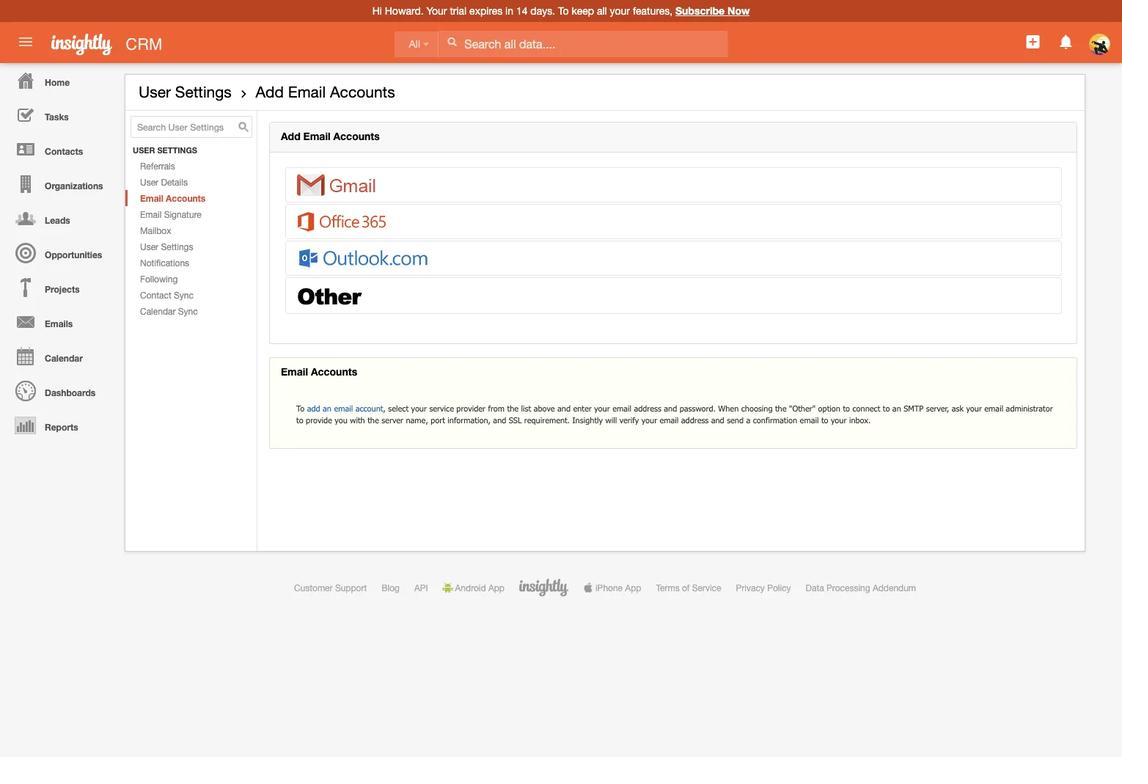 Task type: describe. For each thing, give the bounding box(es) containing it.
when
[[718, 404, 739, 413]]

connect
[[853, 404, 881, 413]]

contact sync link
[[125, 287, 257, 303]]

emails
[[45, 318, 73, 329]]

confirmation
[[753, 415, 798, 425]]

email signature link
[[125, 206, 257, 222]]

iphone app
[[596, 583, 642, 593]]

email down "other"
[[800, 415, 819, 425]]

keep
[[572, 5, 594, 17]]

howard.
[[385, 5, 424, 17]]

provider
[[457, 404, 486, 413]]

details
[[161, 177, 188, 187]]

notifications image
[[1058, 33, 1075, 51]]

data processing addendum
[[806, 583, 916, 593]]

terms of service
[[656, 583, 722, 593]]

0 vertical spatial user settings link
[[139, 83, 232, 101]]

support
[[335, 583, 367, 593]]

you
[[335, 415, 348, 425]]

name,
[[406, 415, 428, 425]]

user settings
[[139, 83, 232, 101]]

terms of service link
[[656, 583, 722, 593]]

0 horizontal spatial address
[[634, 404, 662, 413]]

iphone app link
[[583, 583, 642, 593]]

accounts up "to add an email account"
[[311, 366, 357, 378]]

privacy policy link
[[736, 583, 791, 593]]

leads
[[45, 215, 70, 225]]

settings
[[157, 146, 197, 155]]

email left administrator
[[985, 404, 1004, 413]]

other link
[[286, 278, 1062, 313]]

app for iphone app
[[625, 583, 642, 593]]

android app link
[[443, 583, 505, 593]]

list
[[521, 404, 531, 413]]

"other"
[[789, 404, 816, 413]]

calendar sync link
[[125, 303, 257, 319]]

choosing
[[742, 404, 773, 413]]

2 vertical spatial user
[[140, 241, 159, 252]]

home
[[45, 77, 70, 87]]

mailbox
[[140, 225, 171, 236]]

ask
[[952, 404, 964, 413]]

customer support link
[[294, 583, 367, 593]]

email up the verify
[[613, 404, 632, 413]]

ssl
[[509, 415, 522, 425]]

service
[[429, 404, 454, 413]]

blog
[[382, 583, 400, 593]]

server
[[382, 415, 404, 425]]

home link
[[4, 63, 117, 98]]

server,
[[926, 404, 950, 413]]

calendar link
[[4, 339, 117, 373]]

,
[[383, 404, 386, 413]]

user settings referrals user details email accounts email signature mailbox user settings notifications following contact sync calendar sync
[[133, 146, 206, 316]]

and down the from
[[493, 415, 506, 425]]

1 an from the left
[[323, 404, 332, 413]]

mailbox link
[[125, 222, 257, 238]]

all
[[597, 5, 607, 17]]

0 horizontal spatial calendar
[[45, 353, 83, 363]]

api
[[414, 583, 428, 593]]

accounts down add email accounts link
[[333, 130, 380, 142]]

data processing addendum link
[[806, 583, 916, 593]]

2 horizontal spatial the
[[775, 404, 787, 413]]

iphone
[[596, 583, 623, 593]]

notifications link
[[125, 255, 257, 271]]

your right all
[[610, 5, 630, 17]]

1 horizontal spatial the
[[507, 404, 519, 413]]

send
[[727, 415, 744, 425]]

email right the verify
[[660, 415, 679, 425]]

provide
[[306, 415, 332, 425]]

1 horizontal spatial address
[[681, 415, 709, 425]]

organizations
[[45, 180, 103, 191]]

processing
[[827, 583, 871, 593]]

port
[[431, 415, 445, 425]]

white image
[[447, 37, 457, 47]]

Search all data.... text field
[[439, 31, 728, 57]]

tasks
[[45, 112, 69, 122]]

navigation containing home
[[0, 63, 117, 442]]

contacts link
[[4, 132, 117, 167]]

notifications
[[140, 258, 189, 268]]

password.
[[680, 404, 716, 413]]

add
[[307, 404, 320, 413]]

and down when
[[711, 415, 725, 425]]

following
[[140, 274, 178, 284]]

add email accounts link
[[256, 83, 395, 101]]

Search User Settings text field
[[131, 116, 252, 138]]

following link
[[125, 271, 257, 287]]

projects link
[[4, 270, 117, 304]]

policy
[[768, 583, 791, 593]]

customer
[[294, 583, 333, 593]]

1 vertical spatial user settings link
[[125, 238, 257, 255]]

terms
[[656, 583, 680, 593]]

opportunities
[[45, 249, 102, 260]]

1 vertical spatial sync
[[178, 306, 198, 316]]

signature
[[164, 209, 202, 219]]

contacts
[[45, 146, 83, 156]]

email up 'you' at the bottom of page
[[334, 404, 353, 413]]

to right option
[[843, 404, 850, 413]]



Task type: locate. For each thing, give the bounding box(es) containing it.
user
[[133, 146, 155, 155]]

app for android app
[[489, 583, 505, 593]]

1 vertical spatial add
[[281, 130, 301, 142]]

to left keep
[[558, 5, 569, 17]]

calendar inside user settings referrals user details email accounts email signature mailbox user settings notifications following contact sync calendar sync
[[140, 306, 176, 316]]

app right iphone
[[625, 583, 642, 593]]

api link
[[414, 583, 428, 593]]

verify
[[620, 415, 639, 425]]

2 app from the left
[[625, 583, 642, 593]]

0 vertical spatial add
[[256, 83, 284, 101]]

referrals link
[[125, 158, 257, 174]]

requirement.
[[524, 415, 570, 425]]

customer support
[[294, 583, 367, 593]]

crm
[[126, 34, 162, 53]]

email accounts
[[281, 366, 357, 378]]

user settings link up notifications
[[125, 238, 257, 255]]

and
[[558, 404, 571, 413], [664, 404, 677, 413], [493, 415, 506, 425], [711, 415, 725, 425]]

1 app from the left
[[489, 583, 505, 593]]

privacy policy
[[736, 583, 791, 593]]

hi howard. your trial expires in 14 days. to keep all your features, subscribe now
[[372, 5, 750, 17]]

1 horizontal spatial calendar
[[140, 306, 176, 316]]

will
[[606, 415, 617, 425]]

your
[[610, 5, 630, 17], [411, 404, 427, 413], [594, 404, 610, 413], [967, 404, 982, 413], [642, 415, 657, 425], [831, 415, 847, 425]]

accounts up signature on the top left
[[166, 193, 206, 203]]

option
[[818, 404, 841, 413]]

data
[[806, 583, 824, 593]]

user down referrals
[[140, 177, 159, 187]]

from
[[488, 404, 505, 413]]

organizations link
[[4, 167, 117, 201]]

other
[[297, 280, 361, 311]]

to left provide
[[296, 415, 303, 425]]

1 horizontal spatial app
[[625, 583, 642, 593]]

0 horizontal spatial the
[[368, 415, 379, 425]]

settings up search user settings text box
[[175, 83, 232, 101]]

0 vertical spatial sync
[[174, 290, 194, 300]]

1 vertical spatial to
[[296, 404, 305, 413]]

0 vertical spatial settings
[[175, 83, 232, 101]]

0 horizontal spatial an
[[323, 404, 332, 413]]

reports link
[[4, 408, 117, 442]]

app
[[489, 583, 505, 593], [625, 583, 642, 593]]

user details link
[[125, 174, 257, 190]]

your up the will in the right bottom of the page
[[594, 404, 610, 413]]

smtp
[[904, 404, 924, 413]]

an inside ', select your service provider from the list above and enter your email address and password. when choosing the "other" option to connect to an smtp server, ask your email administrator to provide you with the server name, port information, and ssl requirement. insightly will verify your email address and send a confirmation email to your inbox.'
[[893, 404, 902, 413]]

1 horizontal spatial to
[[558, 5, 569, 17]]

blog link
[[382, 583, 400, 593]]

0 horizontal spatial to
[[296, 404, 305, 413]]

features,
[[633, 5, 673, 17]]

address up the verify
[[634, 404, 662, 413]]

projects
[[45, 284, 80, 294]]

0 horizontal spatial app
[[489, 583, 505, 593]]

emails link
[[4, 304, 117, 339]]

1 vertical spatial user
[[140, 177, 159, 187]]

dashboards
[[45, 387, 96, 398]]

an
[[323, 404, 332, 413], [893, 404, 902, 413]]

email
[[334, 404, 353, 413], [613, 404, 632, 413], [985, 404, 1004, 413], [660, 415, 679, 425], [800, 415, 819, 425]]

subscribe now link
[[676, 5, 750, 17]]

1 vertical spatial address
[[681, 415, 709, 425]]

the up confirmation
[[775, 404, 787, 413]]

accounts
[[330, 83, 395, 101], [333, 130, 380, 142], [166, 193, 206, 203], [311, 366, 357, 378]]

addendum
[[873, 583, 916, 593]]

app right android
[[489, 583, 505, 593]]

0 vertical spatial calendar
[[140, 306, 176, 316]]

add an email account link
[[307, 404, 383, 413]]

an right 'add'
[[323, 404, 332, 413]]

with
[[350, 415, 365, 425]]

an left smtp
[[893, 404, 902, 413]]

sync down the contact sync link
[[178, 306, 198, 316]]

of
[[682, 583, 690, 593]]

enter
[[573, 404, 592, 413]]

user settings link
[[139, 83, 232, 101], [125, 238, 257, 255]]

the up ssl
[[507, 404, 519, 413]]

2 an from the left
[[893, 404, 902, 413]]

to right connect
[[883, 404, 890, 413]]

and left password.
[[664, 404, 677, 413]]

0 vertical spatial add email accounts
[[256, 83, 395, 101]]

above
[[534, 404, 555, 413]]

settings up notifications
[[161, 241, 193, 252]]

accounts down all link
[[330, 83, 395, 101]]

to down option
[[822, 415, 829, 425]]

your right the verify
[[642, 415, 657, 425]]

sync
[[174, 290, 194, 300], [178, 306, 198, 316]]

tasks link
[[4, 98, 117, 132]]

accounts inside user settings referrals user details email accounts email signature mailbox user settings notifications following contact sync calendar sync
[[166, 193, 206, 203]]

calendar
[[140, 306, 176, 316], [45, 353, 83, 363]]

navigation
[[0, 63, 117, 442]]

trial
[[450, 5, 467, 17]]

1 horizontal spatial an
[[893, 404, 902, 413]]

select
[[388, 404, 409, 413]]

1 vertical spatial add email accounts
[[281, 130, 380, 142]]

calendar up "dashboards" link at the left of the page
[[45, 353, 83, 363]]

contact
[[140, 290, 171, 300]]

the down account
[[368, 415, 379, 425]]

14
[[516, 5, 528, 17]]

your right ask
[[967, 404, 982, 413]]

referrals
[[140, 161, 175, 171]]

information,
[[448, 415, 491, 425]]

user down mailbox
[[140, 241, 159, 252]]

now
[[728, 5, 750, 17]]

0 vertical spatial address
[[634, 404, 662, 413]]

and left enter
[[558, 404, 571, 413]]

to
[[558, 5, 569, 17], [296, 404, 305, 413]]

1 vertical spatial settings
[[161, 241, 193, 252]]

inbox.
[[850, 415, 871, 425]]

your down option
[[831, 415, 847, 425]]

settings
[[175, 83, 232, 101], [161, 241, 193, 252]]

your
[[427, 5, 447, 17]]

your up name,
[[411, 404, 427, 413]]

address down password.
[[681, 415, 709, 425]]

calendar down contact
[[140, 306, 176, 316]]

account
[[356, 404, 383, 413]]

0 vertical spatial user
[[139, 83, 171, 101]]

android app
[[455, 583, 505, 593]]

all
[[409, 38, 420, 50]]

to left 'add'
[[296, 404, 305, 413]]

user settings link up search user settings text box
[[139, 83, 232, 101]]

settings inside user settings referrals user details email accounts email signature mailbox user settings notifications following contact sync calendar sync
[[161, 241, 193, 252]]

0 vertical spatial to
[[558, 5, 569, 17]]

user down crm
[[139, 83, 171, 101]]

sync up calendar sync link
[[174, 290, 194, 300]]

opportunities link
[[4, 236, 117, 270]]

hi
[[372, 5, 382, 17]]

days.
[[531, 5, 555, 17]]

expires
[[470, 5, 503, 17]]

all link
[[394, 31, 439, 58]]

1 vertical spatial calendar
[[45, 353, 83, 363]]

android
[[455, 583, 486, 593]]

subscribe
[[676, 5, 725, 17]]

, select your service provider from the list above and enter your email address and password. when choosing the "other" option to connect to an smtp server, ask your email administrator to provide you with the server name, port information, and ssl requirement. insightly will verify your email address and send a confirmation email to your inbox.
[[296, 404, 1053, 425]]

address
[[634, 404, 662, 413], [681, 415, 709, 425]]

insightly
[[573, 415, 603, 425]]

service
[[692, 583, 722, 593]]

administrator
[[1006, 404, 1053, 413]]



Task type: vqa. For each thing, say whether or not it's contained in the screenshot.
'Date' to the top
no



